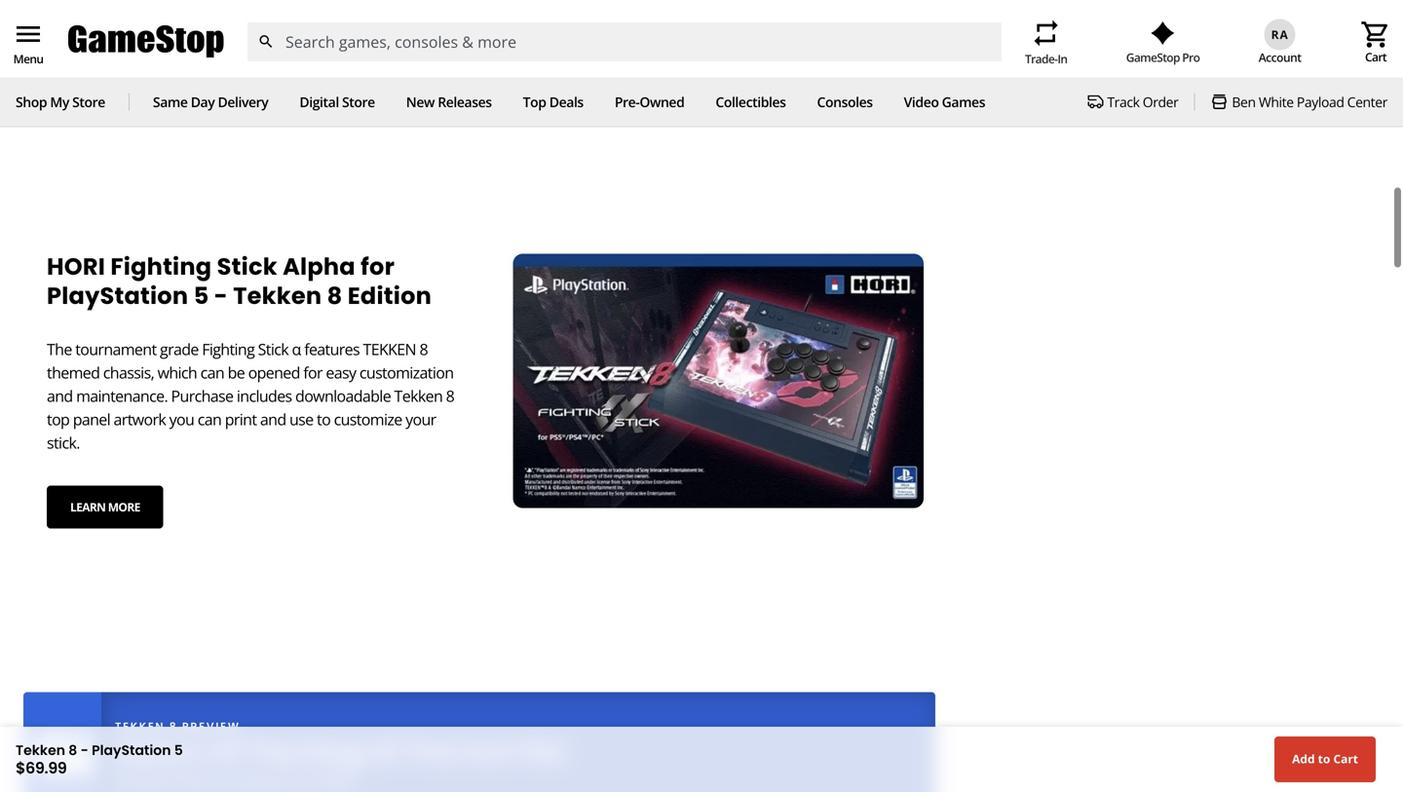 Task type: describe. For each thing, give the bounding box(es) containing it.
ben white payload center link
[[1211, 93, 1388, 111]]

ensure
[[265, 20, 312, 39]]

fighting inside the tournament grade fighting stick α features tekken 8 themed chassis, which can be opened for easy customization and maintenance. purchase includes downloadable tekken 8 top panel artwork you can print and use to customize your stick.
[[202, 338, 255, 359]]

ben
[[1232, 93, 1256, 111]]

same day delivery
[[153, 93, 268, 111]]

tekken inside the tournament grade fighting stick α features tekken 8 themed chassis, which can be opened for easy customization and maintenance. purchase includes downloadable tekken 8 top panel artwork you can print and use to customize your stick.
[[363, 338, 416, 359]]

menu menu
[[13, 19, 44, 67]]

shopping_cart cart
[[1361, 19, 1392, 65]]

tekken 8 - playstation 5 $69.99
[[16, 741, 183, 779]]

local
[[151, 44, 183, 62]]

hori fighting stick alpha for playstation 5 - tekken 8 edition
[[47, 251, 432, 312]]

payload
[[1297, 93, 1344, 111]]

$69.99
[[16, 757, 67, 779]]

alpha
[[283, 251, 356, 283]]

consoles
[[817, 93, 873, 111]]

maintenance.
[[76, 385, 168, 406]]

includes
[[237, 385, 292, 406]]

track order
[[1107, 93, 1179, 111]]

the tournament grade fighting stick α features tekken 8 themed chassis, which can be opened for easy customization and maintenance. purchase includes downloadable tekken 8 top panel artwork you can print and use to customize your stick.
[[47, 338, 454, 453]]

video games link
[[904, 93, 985, 111]]

your inside "to ensure product is available, it is best to call your local store ahead of time."
[[116, 44, 147, 62]]

track
[[1107, 93, 1140, 111]]

shop
[[16, 93, 47, 111]]

0 vertical spatial is
[[373, 20, 384, 39]]

tekken inside the tournament grade fighting stick α features tekken 8 themed chassis, which can be opened for easy customization and maintenance. purchase includes downloadable tekken 8 top panel artwork you can print and use to customize your stick.
[[394, 385, 443, 406]]

0 vertical spatial and
[[47, 385, 73, 406]]

new releases link
[[406, 93, 492, 111]]

5 inside hori fighting stick alpha for playstation 5 - tekken 8 edition
[[194, 280, 209, 312]]

top
[[523, 93, 546, 111]]

shopping_cart
[[1361, 19, 1392, 50]]

chassis,
[[103, 362, 154, 383]]

features
[[304, 338, 360, 359]]

downloadable
[[295, 385, 391, 406]]

collectibles link
[[716, 93, 786, 111]]

Search games, consoles & more search field
[[286, 22, 967, 61]]

pro
[[1182, 49, 1200, 65]]

same
[[153, 93, 188, 111]]

ra account
[[1259, 26, 1302, 65]]

tournament
[[75, 338, 156, 359]]

january
[[238, 770, 292, 791]]

2 horizontal spatial the
[[405, 733, 454, 772]]

store left /
[[23, 20, 57, 39]]

return
[[115, 733, 205, 772]]

call
[[89, 44, 112, 62]]

playstation inside tekken 8 - playstation 5 $69.99
[[92, 741, 171, 760]]

owned
[[640, 93, 685, 111]]

- inside hori fighting stick alpha for playstation 5 - tekken 8 edition
[[214, 280, 228, 312]]

tekken 8 pre-order bonus image
[[491, 0, 936, 34]]

add to cart button
[[1275, 737, 1376, 783]]

top deals
[[523, 93, 584, 111]]

tekken inside hori fighting stick alpha for playstation 5 - tekken 8 edition
[[233, 280, 322, 312]]

it
[[456, 20, 466, 39]]

top
[[47, 409, 69, 430]]

store
[[186, 44, 222, 62]]

α
[[292, 338, 301, 359]]

consoles link
[[817, 93, 873, 111]]

for inside the tournament grade fighting stick α features tekken 8 themed chassis, which can be opened for easy customization and maintenance. purchase includes downloadable tekken 8 top panel artwork you can print and use to customize your stick.
[[303, 362, 322, 383]]

5 inside tekken 8 - playstation 5 $69.99
[[174, 741, 183, 760]]

shop my store link
[[16, 93, 105, 111]]

print
[[225, 409, 257, 430]]

new releases
[[406, 93, 492, 111]]

tekken 8 preview return of the king of the iron fist by brian shea on january 26, 2024
[[115, 719, 565, 791]]

easy
[[326, 362, 356, 383]]

store up "call" at the top left of page
[[86, 20, 120, 39]]

search
[[257, 33, 275, 50]]

deals
[[549, 93, 584, 111]]

ben white payload center
[[1232, 93, 1388, 111]]

menu
[[13, 51, 43, 67]]

add to cart
[[1292, 751, 1359, 767]]

track order link
[[1088, 93, 1179, 111]]

customization
[[359, 362, 454, 383]]

gamestop
[[1126, 49, 1180, 65]]

to inside "to ensure product is available, it is best to call your local store ahead of time."
[[71, 44, 85, 62]]

1 vertical spatial can
[[198, 409, 221, 430]]

gamestop pro link
[[1126, 21, 1200, 65]]

0 vertical spatial can
[[200, 362, 224, 383]]

tekken inside tekken 8 preview return of the king of the iron fist by brian shea on january 26, 2024
[[115, 719, 165, 735]]

best
[[38, 44, 67, 62]]

to
[[245, 20, 261, 39]]

store right my
[[72, 93, 105, 111]]

/
[[61, 20, 66, 39]]



Task type: locate. For each thing, give the bounding box(es) containing it.
new
[[406, 93, 435, 111]]

stick inside hori fighting stick alpha for playstation 5 - tekken 8 edition
[[217, 251, 278, 283]]

is right product
[[373, 20, 384, 39]]

edition
[[348, 280, 432, 312]]

day
[[191, 93, 215, 111]]

- up be
[[214, 280, 228, 312]]

panel
[[73, 409, 110, 430]]

which
[[157, 362, 197, 383]]

0 horizontal spatial of
[[211, 733, 241, 772]]

1 horizontal spatial the
[[247, 733, 296, 772]]

of right return
[[211, 733, 241, 772]]

tekken
[[363, 338, 416, 359], [115, 719, 165, 735]]

time.
[[288, 44, 324, 62]]

digital
[[300, 93, 339, 111]]

1 horizontal spatial -
[[214, 280, 228, 312]]

purchase
[[171, 385, 233, 406]]

learn
[[70, 499, 106, 515]]

can down the purchase
[[198, 409, 221, 430]]

digital store link
[[300, 93, 375, 111]]

fighting
[[111, 251, 212, 283], [202, 338, 255, 359]]

can
[[200, 362, 224, 383], [198, 409, 221, 430]]

repeat trade-in
[[1025, 18, 1067, 67]]

- right $69.99
[[81, 741, 88, 760]]

the right on
[[247, 733, 296, 772]]

0 vertical spatial fighting
[[111, 251, 212, 283]]

tekken inside tekken 8 - playstation 5 $69.99
[[16, 741, 65, 760]]

cart right add
[[1334, 751, 1359, 767]]

0 horizontal spatial cart
[[1334, 751, 1359, 767]]

2 of from the left
[[369, 733, 399, 772]]

stick.
[[47, 432, 80, 453]]

the up the themed
[[47, 338, 72, 359]]

cart inside button
[[1334, 751, 1359, 767]]

playstation up by
[[92, 741, 171, 760]]

1 vertical spatial 5
[[174, 741, 183, 760]]

tekken up the "customization"
[[363, 338, 416, 359]]

add
[[1292, 751, 1315, 767]]

1 vertical spatial fighting
[[202, 338, 255, 359]]

brian
[[136, 770, 174, 791]]

1 of from the left
[[211, 733, 241, 772]]

0 vertical spatial 5
[[194, 280, 209, 312]]

2 horizontal spatial tekken
[[394, 385, 443, 406]]

pre-owned
[[615, 93, 685, 111]]

1 horizontal spatial of
[[369, 733, 399, 772]]

1 horizontal spatial is
[[373, 20, 384, 39]]

5 up 'grade'
[[194, 280, 209, 312]]

- inside tekken 8 - playstation 5 $69.99
[[81, 741, 88, 760]]

0 vertical spatial cart
[[1365, 49, 1387, 65]]

8 left preview
[[169, 719, 178, 735]]

stick left alpha
[[217, 251, 278, 283]]

8 inside tekken 8 preview return of the king of the iron fist by brian shea on january 26, 2024
[[169, 719, 178, 735]]

releases
[[438, 93, 492, 111]]

0 horizontal spatial your
[[116, 44, 147, 62]]

for inside hori fighting stick alpha for playstation 5 - tekken 8 edition
[[361, 251, 395, 283]]

on
[[215, 770, 234, 791]]

playstation up tournament
[[47, 280, 188, 312]]

1 vertical spatial tekken
[[394, 385, 443, 406]]

fighting up 'grade'
[[111, 251, 212, 283]]

to left "call" at the top left of page
[[71, 44, 85, 62]]

8 up the "customization"
[[420, 338, 428, 359]]

0 horizontal spatial 5
[[174, 741, 183, 760]]

0 vertical spatial tekken
[[233, 280, 322, 312]]

to inside the tournament grade fighting stick α features tekken 8 themed chassis, which can be opened for easy customization and maintenance. purchase includes downloadable tekken 8 top panel artwork you can print and use to customize your stick.
[[317, 409, 330, 430]]

playstation
[[47, 280, 188, 312], [92, 741, 171, 760]]

the left iron
[[405, 733, 454, 772]]

5
[[194, 280, 209, 312], [174, 741, 183, 760]]

8 up features
[[327, 280, 342, 312]]

1 vertical spatial -
[[81, 741, 88, 760]]

gamestop image
[[68, 23, 224, 60]]

to right add
[[1318, 751, 1331, 767]]

game informer image
[[33, 731, 92, 780]]

shop my store
[[16, 93, 105, 111]]

1 horizontal spatial and
[[260, 409, 286, 430]]

1 vertical spatial is
[[23, 44, 34, 62]]

top deals link
[[523, 93, 584, 111]]

0 vertical spatial -
[[214, 280, 228, 312]]

you
[[169, 409, 194, 430]]

your down the "customization"
[[406, 409, 436, 430]]

tekken
[[233, 280, 322, 312], [394, 385, 443, 406], [16, 741, 65, 760]]

product
[[315, 20, 369, 39]]

0 horizontal spatial tekken
[[16, 741, 65, 760]]

pre-
[[615, 93, 640, 111]]

search search field
[[247, 22, 1002, 61]]

1 vertical spatial and
[[260, 409, 286, 430]]

in-
[[69, 20, 86, 39]]

0 vertical spatial playstation
[[47, 280, 188, 312]]

8 inside hori fighting stick alpha for playstation 5 - tekken 8 edition
[[327, 280, 342, 312]]

0 horizontal spatial and
[[47, 385, 73, 406]]

cart up center in the top right of the page
[[1365, 49, 1387, 65]]

fighting up be
[[202, 338, 255, 359]]

8 down the "customization"
[[446, 385, 454, 406]]

0 horizontal spatial is
[[23, 44, 34, 62]]

can left be
[[200, 362, 224, 383]]

pre-owned link
[[615, 93, 685, 111]]

repeat
[[1031, 18, 1062, 49]]

1 horizontal spatial cart
[[1365, 49, 1387, 65]]

1 vertical spatial for
[[303, 362, 322, 383]]

1 horizontal spatial your
[[406, 409, 436, 430]]

2 vertical spatial tekken
[[16, 741, 65, 760]]

1 vertical spatial cart
[[1334, 751, 1359, 767]]

of right king
[[369, 733, 399, 772]]

1 vertical spatial tekken
[[115, 719, 165, 735]]

playstation inside hori fighting stick alpha for playstation 5 - tekken 8 edition
[[47, 280, 188, 312]]

customize
[[334, 409, 402, 430]]

0 vertical spatial to
[[71, 44, 85, 62]]

my
[[50, 93, 69, 111]]

0 horizontal spatial to
[[71, 44, 85, 62]]

0 horizontal spatial for
[[303, 362, 322, 383]]

themed
[[47, 362, 100, 383]]

8 right $69.99
[[69, 741, 77, 760]]

for right alpha
[[361, 251, 395, 283]]

preview
[[182, 719, 241, 735]]

1 horizontal spatial tekken
[[233, 280, 322, 312]]

customers:
[[169, 20, 241, 39]]

iron
[[460, 733, 513, 772]]

by
[[115, 770, 132, 791]]

1 horizontal spatial for
[[361, 251, 395, 283]]

be
[[228, 362, 245, 383]]

to ensure product is available, it is best to call your local store ahead of time.
[[23, 20, 466, 62]]

cart inside shopping_cart cart
[[1365, 49, 1387, 65]]

for left easy
[[303, 362, 322, 383]]

delivery
[[218, 93, 268, 111]]

2 vertical spatial to
[[1318, 751, 1331, 767]]

learn more link
[[47, 486, 163, 529]]

cart
[[1365, 49, 1387, 65], [1334, 751, 1359, 767]]

0 horizontal spatial -
[[81, 741, 88, 760]]

1 horizontal spatial tekken
[[363, 338, 416, 359]]

0 vertical spatial your
[[116, 44, 147, 62]]

center
[[1348, 93, 1388, 111]]

and up top
[[47, 385, 73, 406]]

store / in-store pickup customers:
[[23, 20, 245, 39]]

digital store
[[300, 93, 375, 111]]

8 inside tekken 8 - playstation 5 $69.99
[[69, 741, 77, 760]]

hori
[[47, 251, 105, 283]]

1 vertical spatial playstation
[[92, 741, 171, 760]]

available,
[[387, 20, 453, 39]]

your down the store / in-store pickup customers:
[[116, 44, 147, 62]]

ahead
[[225, 44, 267, 62]]

order
[[1143, 93, 1179, 111]]

king
[[302, 733, 363, 772]]

gamestop pro
[[1126, 49, 1200, 65]]

store right the digital
[[342, 93, 375, 111]]

shea
[[177, 770, 212, 791]]

and down includes
[[260, 409, 286, 430]]

the
[[47, 338, 72, 359], [247, 733, 296, 772], [405, 733, 454, 772]]

tekken up tekken 8 - playstation 5 $69.99
[[115, 719, 165, 735]]

1 vertical spatial to
[[317, 409, 330, 430]]

artwork
[[114, 409, 166, 430]]

for
[[361, 251, 395, 283], [303, 362, 322, 383]]

5 up shea
[[174, 741, 183, 760]]

2024
[[320, 770, 354, 791]]

0 vertical spatial tekken
[[363, 338, 416, 359]]

stick left α
[[258, 338, 289, 359]]

1 horizontal spatial 5
[[194, 280, 209, 312]]

gamestop pro icon image
[[1151, 21, 1175, 45]]

to inside button
[[1318, 751, 1331, 767]]

1 vertical spatial stick
[[258, 338, 289, 359]]

to right use
[[317, 409, 330, 430]]

your inside the tournament grade fighting stick α features tekken 8 themed chassis, which can be opened for easy customization and maintenance. purchase includes downloadable tekken 8 top panel artwork you can print and use to customize your stick.
[[406, 409, 436, 430]]

is
[[373, 20, 384, 39], [23, 44, 34, 62]]

collectibles
[[716, 93, 786, 111]]

0 vertical spatial for
[[361, 251, 395, 283]]

is left best
[[23, 44, 34, 62]]

2 horizontal spatial to
[[1318, 751, 1331, 767]]

stick inside the tournament grade fighting stick α features tekken 8 themed chassis, which can be opened for easy customization and maintenance. purchase includes downloadable tekken 8 top panel artwork you can print and use to customize your stick.
[[258, 338, 289, 359]]

games
[[942, 93, 985, 111]]

fighting inside hori fighting stick alpha for playstation 5 - tekken 8 edition
[[111, 251, 212, 283]]

white
[[1259, 93, 1294, 111]]

hori fighting stick alpha for playstation 5 - tekken 8 edition image
[[513, 254, 924, 508]]

opened
[[248, 362, 300, 383]]

0 horizontal spatial tekken
[[115, 719, 165, 735]]

more
[[108, 499, 140, 515]]

0 vertical spatial stick
[[217, 251, 278, 283]]

in
[[1058, 50, 1067, 67]]

1 horizontal spatial to
[[317, 409, 330, 430]]

menu
[[13, 19, 44, 50]]

video games
[[904, 93, 985, 111]]

0 horizontal spatial the
[[47, 338, 72, 359]]

learn more
[[70, 499, 140, 515]]

the inside the tournament grade fighting stick α features tekken 8 themed chassis, which can be opened for easy customization and maintenance. purchase includes downloadable tekken 8 top panel artwork you can print and use to customize your stick.
[[47, 338, 72, 359]]

1 vertical spatial your
[[406, 409, 436, 430]]

your
[[116, 44, 147, 62], [406, 409, 436, 430]]

search button
[[247, 22, 286, 61]]



Task type: vqa. For each thing, say whether or not it's contained in the screenshot.
bottom this
no



